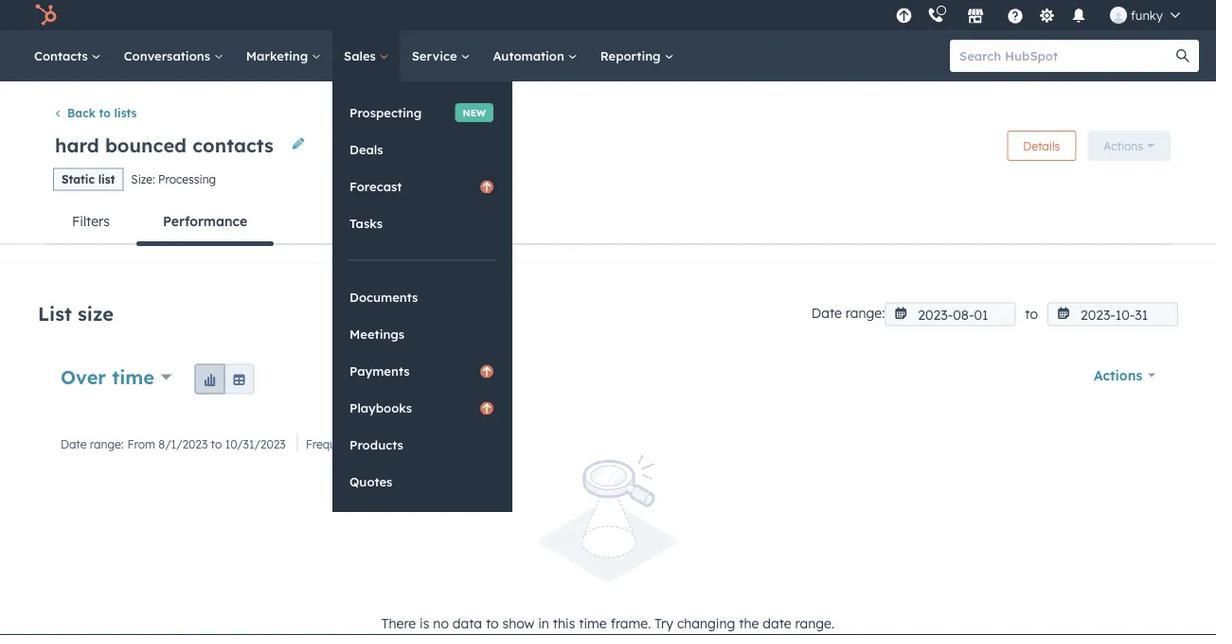 Task type: locate. For each thing, give the bounding box(es) containing it.
banner containing details
[[45, 124, 1171, 167]]

sales link
[[333, 30, 401, 82]]

show
[[503, 616, 535, 632]]

time right over
[[112, 366, 154, 389]]

actions button inside banner
[[1088, 131, 1171, 161]]

navigation
[[45, 199, 1171, 247]]

0 horizontal spatial date
[[61, 437, 87, 452]]

2 yyyy-mm-dd text field from the left
[[1048, 303, 1179, 327]]

0 vertical spatial date
[[812, 305, 842, 321]]

navigation inside the page section "element"
[[45, 199, 1171, 247]]

0 vertical spatial time
[[112, 366, 154, 389]]

data
[[453, 616, 482, 632]]

over time
[[61, 366, 154, 389]]

0 horizontal spatial range:
[[90, 437, 124, 452]]

there is no data to show in this time frame. try changing the date range.
[[382, 616, 835, 632]]

conversations link
[[113, 30, 235, 82]]

help image
[[1007, 9, 1024, 26]]

daily
[[368, 437, 395, 452]]

funky menu
[[891, 0, 1194, 30]]

reporting
[[601, 48, 665, 63]]

0 vertical spatial actions button
[[1088, 131, 1171, 161]]

1 yyyy-mm-dd text field from the left
[[886, 303, 1016, 327]]

1 horizontal spatial time
[[579, 616, 607, 632]]

time inside popup button
[[112, 366, 154, 389]]

funky button
[[1099, 0, 1192, 30]]

actions button
[[1088, 131, 1171, 161], [1095, 363, 1156, 389]]

1 horizontal spatial yyyy-mm-dd text field
[[1048, 303, 1179, 327]]

calling icon button
[[920, 3, 952, 28]]

date range:
[[812, 305, 886, 321]]

0 horizontal spatial yyyy-mm-dd text field
[[886, 303, 1016, 327]]

hubspot image
[[34, 4, 57, 27]]

sales
[[344, 48, 380, 63]]

notifications image
[[1071, 9, 1088, 26]]

time
[[112, 366, 154, 389], [579, 616, 607, 632]]

0 horizontal spatial time
[[112, 366, 154, 389]]

banner inside the page section "element"
[[45, 124, 1171, 167]]

documents
[[350, 290, 418, 305]]

range: for date range:
[[846, 305, 886, 321]]

search image
[[1177, 49, 1190, 63]]

over
[[61, 366, 106, 389]]

actions inside banner
[[1104, 139, 1144, 153]]

filters button
[[45, 199, 136, 244]]

actions
[[1104, 139, 1144, 153], [1095, 367, 1143, 384]]

in
[[538, 616, 550, 632]]

date for date range:
[[812, 305, 842, 321]]

date for date range: from 8/1/2023 to 10/31/2023
[[61, 437, 87, 452]]

YYYY-MM-DD text field
[[886, 303, 1016, 327], [1048, 303, 1179, 327]]

marketplaces image
[[968, 9, 985, 26]]

notifications button
[[1063, 0, 1095, 30]]

service
[[412, 48, 461, 63]]

range:
[[846, 305, 886, 321], [90, 437, 124, 452]]

search button
[[1168, 40, 1200, 72]]

range: for date range: from 8/1/2023 to 10/31/2023
[[90, 437, 124, 452]]

0 vertical spatial actions
[[1104, 139, 1144, 153]]

list
[[38, 302, 72, 326]]

banner
[[45, 124, 1171, 167]]

payments
[[350, 364, 410, 379]]

1 vertical spatial date
[[61, 437, 87, 452]]

date
[[763, 616, 792, 632]]

8/1/2023
[[158, 437, 208, 452]]

filters
[[72, 213, 110, 230]]

marketplaces button
[[956, 0, 996, 30]]

help button
[[1000, 0, 1032, 30]]

performance
[[163, 213, 247, 230]]

1 horizontal spatial date
[[812, 305, 842, 321]]

1 vertical spatial range:
[[90, 437, 124, 452]]

upgrade image
[[896, 8, 913, 25]]

1 horizontal spatial range:
[[846, 305, 886, 321]]

sales menu
[[333, 82, 513, 513]]

time right this on the left bottom
[[579, 616, 607, 632]]

range.
[[796, 616, 835, 632]]

size
[[78, 302, 114, 326]]

processing
[[158, 172, 216, 186]]

0 vertical spatial range:
[[846, 305, 886, 321]]

date
[[812, 305, 842, 321], [61, 437, 87, 452]]

products
[[350, 437, 404, 453]]

to
[[99, 106, 111, 120], [1026, 306, 1039, 322], [211, 437, 222, 452], [486, 616, 499, 632]]

size: processing
[[131, 172, 216, 186]]

documents link
[[333, 280, 513, 316]]

frequency: daily
[[306, 437, 395, 452]]

group
[[195, 364, 254, 395]]

navigation containing filters
[[45, 199, 1171, 247]]

quotes link
[[333, 464, 513, 500]]

meetings link
[[333, 317, 513, 353]]

list
[[98, 173, 115, 187]]

automation link
[[482, 30, 589, 82]]



Task type: vqa. For each thing, say whether or not it's contained in the screenshot.
'BOT'
no



Task type: describe. For each thing, give the bounding box(es) containing it.
date range: from 8/1/2023 to 10/31/2023
[[61, 437, 286, 452]]

playbooks link
[[333, 391, 513, 427]]

forecast
[[350, 179, 402, 194]]

try
[[655, 616, 674, 632]]

performance button
[[136, 199, 274, 247]]

upgrade link
[[893, 5, 916, 25]]

products link
[[333, 427, 513, 464]]

lists
[[114, 106, 137, 120]]

no
[[433, 616, 449, 632]]

forecast link
[[333, 169, 513, 205]]

new
[[463, 107, 486, 119]]

1 vertical spatial actions button
[[1095, 363, 1156, 389]]

there
[[382, 616, 416, 632]]

funky town image
[[1111, 7, 1128, 24]]

frame.
[[611, 616, 651, 632]]

settings link
[[1036, 5, 1059, 25]]

size:
[[131, 172, 155, 186]]

playbooks
[[350, 400, 412, 416]]

is
[[420, 616, 430, 632]]

marketing
[[246, 48, 312, 63]]

hubspot link
[[23, 4, 71, 27]]

reporting link
[[589, 30, 686, 82]]

frequency:
[[306, 437, 364, 452]]

the
[[739, 616, 760, 632]]

Search HubSpot search field
[[951, 40, 1183, 72]]

tasks
[[350, 216, 383, 231]]

from
[[127, 437, 155, 452]]

over time button
[[61, 364, 172, 391]]

payments link
[[333, 354, 513, 390]]

details button
[[1008, 131, 1077, 161]]

service link
[[401, 30, 482, 82]]

back
[[67, 106, 96, 120]]

automation
[[493, 48, 568, 63]]

prospecting
[[350, 105, 422, 120]]

10/31/2023
[[225, 437, 286, 452]]

settings image
[[1039, 8, 1056, 25]]

details
[[1024, 139, 1061, 153]]

back to lists
[[67, 106, 137, 120]]

marketing link
[[235, 30, 333, 82]]

contacts
[[34, 48, 92, 63]]

conversations
[[124, 48, 214, 63]]

funky
[[1131, 7, 1164, 23]]

tasks link
[[333, 206, 513, 242]]

back to lists link
[[53, 106, 137, 120]]

static list
[[62, 173, 115, 187]]

1 vertical spatial time
[[579, 616, 607, 632]]

static
[[62, 173, 95, 187]]

list size
[[38, 302, 114, 326]]

calling icon image
[[928, 7, 945, 24]]

to inside the page section "element"
[[99, 106, 111, 120]]

1 vertical spatial actions
[[1095, 367, 1143, 384]]

List name field
[[53, 132, 280, 158]]

contacts link
[[23, 30, 113, 82]]

deals link
[[333, 132, 513, 168]]

deals
[[350, 142, 384, 157]]

changing
[[678, 616, 736, 632]]

this
[[553, 616, 576, 632]]

page section element
[[0, 82, 1217, 247]]

meetings
[[350, 327, 405, 342]]

quotes
[[350, 474, 393, 490]]



